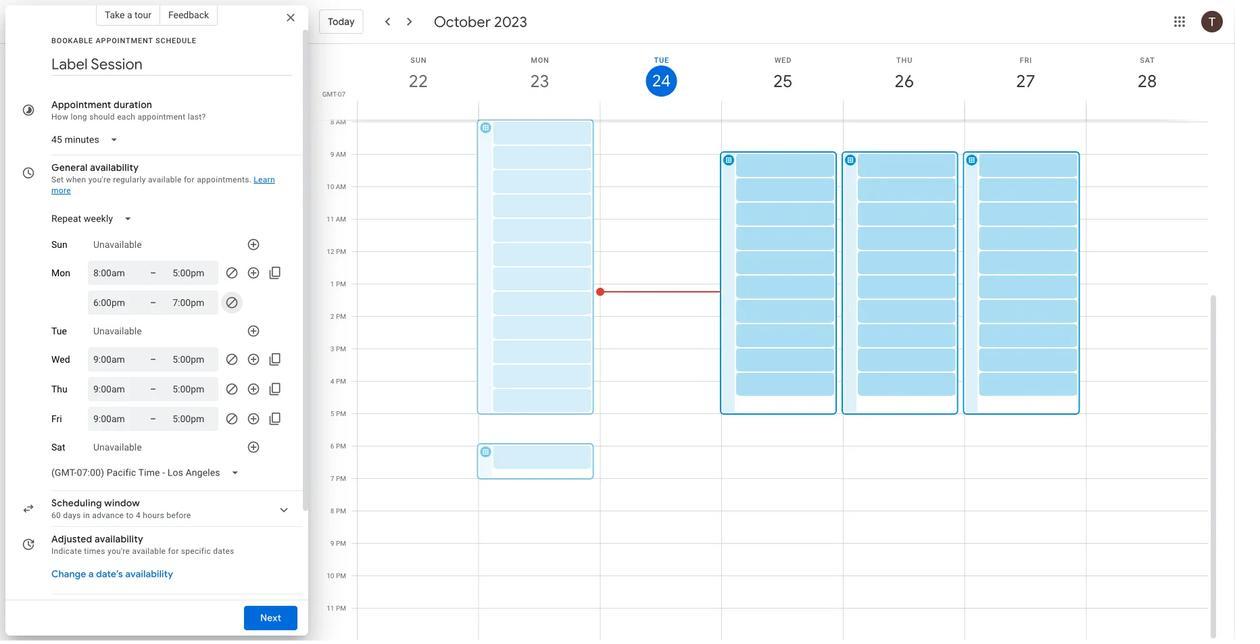 Task type: locate. For each thing, give the bounding box(es) containing it.
3 pm from the top
[[336, 313, 346, 321]]

1 horizontal spatial fri
[[1020, 56, 1033, 64]]

fri for fri
[[51, 414, 62, 425]]

sun for sun
[[51, 239, 67, 250]]

sat
[[1141, 56, 1156, 64], [51, 442, 65, 453]]

1 8 from the top
[[331, 118, 334, 126]]

– right start time on wednesdays text box at the left bottom of page
[[150, 354, 156, 365]]

for inside the adjusted availability indicate times you're available for specific dates
[[168, 547, 179, 557]]

10 for 10 pm
[[327, 572, 334, 580]]

11
[[327, 215, 334, 223], [327, 605, 334, 613]]

End time on Fridays text field
[[173, 411, 213, 427]]

thu
[[897, 56, 913, 64], [51, 384, 67, 395]]

0 vertical spatial for
[[184, 175, 195, 185]]

8 down gmt-07
[[331, 118, 334, 126]]

pm for 3 pm
[[336, 345, 346, 353]]

0 vertical spatial end time on mondays text field
[[173, 265, 213, 281]]

appointment
[[51, 99, 111, 111]]

1 vertical spatial unavailable
[[93, 326, 142, 337]]

a left 'date's'
[[89, 569, 94, 581]]

2 11 from the top
[[327, 605, 334, 613]]

you're
[[88, 175, 111, 185], [108, 547, 130, 557]]

0 vertical spatial unavailable
[[93, 239, 142, 250]]

tue for tue
[[51, 326, 67, 337]]

0 vertical spatial fri
[[1020, 56, 1033, 64]]

for left the "appointments."
[[184, 175, 195, 185]]

1 vertical spatial a
[[89, 569, 94, 581]]

pm right 6 on the left of the page
[[336, 442, 346, 450]]

0 vertical spatial tue
[[654, 56, 670, 64]]

mon inside mon 23
[[531, 56, 550, 64]]

12 pm from the top
[[336, 605, 346, 613]]

fri left start time on fridays text field
[[51, 414, 62, 425]]

specific
[[181, 547, 211, 557]]

10
[[327, 183, 334, 191], [327, 572, 334, 580]]

26 column header
[[843, 44, 966, 120]]

1 vertical spatial sun
[[51, 239, 67, 250]]

should
[[89, 112, 115, 122]]

thu for thu 26
[[897, 56, 913, 64]]

27 column header
[[965, 44, 1087, 120]]

– right start time on mondays text field
[[150, 297, 156, 308]]

1 10 from the top
[[327, 183, 334, 191]]

7 pm from the top
[[336, 442, 346, 450]]

appointments.
[[197, 175, 252, 185]]

Start time on Mondays text field
[[93, 265, 134, 281]]

1 – from the top
[[150, 268, 156, 279]]

mon
[[531, 56, 550, 64], [51, 268, 70, 279]]

1 am from the top
[[336, 118, 346, 126]]

5 pm
[[331, 410, 346, 418]]

mon up monday, october 23 element
[[531, 56, 550, 64]]

take a tour
[[105, 9, 151, 20]]

grid
[[314, 44, 1220, 642]]

11 down 10 pm
[[327, 605, 334, 613]]

1 unavailable from the top
[[93, 239, 142, 250]]

times
[[84, 547, 105, 557]]

you're down general availability
[[88, 175, 111, 185]]

0 vertical spatial wed
[[775, 56, 792, 64]]

0 vertical spatial mon
[[531, 56, 550, 64]]

2 8 from the top
[[331, 507, 334, 515]]

9 am
[[331, 150, 346, 158]]

learn more link
[[51, 175, 275, 195]]

1 horizontal spatial thu
[[897, 56, 913, 64]]

for left specific
[[168, 547, 179, 557]]

pm for 2 pm
[[336, 313, 346, 321]]

0 horizontal spatial 4
[[136, 511, 141, 521]]

6 pm
[[331, 442, 346, 450]]

0 horizontal spatial fri
[[51, 414, 62, 425]]

1 vertical spatial you're
[[108, 547, 130, 557]]

monday, october 23 element
[[525, 66, 556, 97]]

am for 9 am
[[336, 150, 346, 158]]

0 horizontal spatial sat
[[51, 442, 65, 453]]

2 am from the top
[[336, 150, 346, 158]]

1 vertical spatial fri
[[51, 414, 62, 425]]

1 pm
[[331, 280, 346, 288]]

availability down the adjusted availability indicate times you're available for specific dates on the left of page
[[125, 569, 173, 581]]

23 column header
[[479, 44, 601, 120]]

pm down 10 pm
[[336, 605, 346, 613]]

mon left start time on mondays text box in the top left of the page
[[51, 268, 70, 279]]

availability
[[90, 162, 139, 174], [95, 534, 143, 546], [125, 569, 173, 581]]

0 vertical spatial a
[[127, 9, 132, 20]]

fri 27
[[1016, 56, 1035, 92]]

available right the regularly
[[148, 175, 182, 185]]

adjusted
[[51, 534, 92, 546]]

availability inside the adjusted availability indicate times you're available for specific dates
[[95, 534, 143, 546]]

am
[[336, 118, 346, 126], [336, 150, 346, 158], [336, 183, 346, 191], [336, 215, 346, 223]]

1 9 from the top
[[331, 150, 334, 158]]

each
[[117, 112, 135, 122]]

11 for 11 am
[[327, 215, 334, 223]]

tour
[[135, 9, 151, 20]]

1 vertical spatial sat
[[51, 442, 65, 453]]

2 pm from the top
[[336, 280, 346, 288]]

am down 9 am
[[336, 183, 346, 191]]

8 pm from the top
[[336, 475, 346, 483]]

fri up "friday, october 27" element
[[1020, 56, 1033, 64]]

wed for wed
[[51, 354, 70, 365]]

take
[[105, 9, 125, 20]]

am up "12 pm"
[[336, 215, 346, 223]]

2 10 from the top
[[327, 572, 334, 580]]

unavailable for sat
[[93, 442, 142, 453]]

Add title text field
[[51, 54, 292, 74]]

1 vertical spatial 9
[[331, 540, 334, 548]]

–
[[150, 268, 156, 279], [150, 297, 156, 308], [150, 354, 156, 365], [150, 384, 156, 395], [150, 414, 156, 425]]

1 horizontal spatial tue
[[654, 56, 670, 64]]

pm up 5 pm
[[336, 377, 346, 386]]

wed 25
[[773, 56, 792, 92]]

a for take
[[127, 9, 132, 20]]

None field
[[46, 128, 129, 152], [46, 207, 143, 231], [46, 461, 250, 486], [46, 128, 129, 152], [46, 207, 143, 231], [46, 461, 250, 486]]

0 vertical spatial thu
[[897, 56, 913, 64]]

thu left start time on thursdays text box
[[51, 384, 67, 395]]

0 horizontal spatial sun
[[51, 239, 67, 250]]

0 horizontal spatial wed
[[51, 354, 70, 365]]

– left end time on fridays text field
[[150, 414, 156, 425]]

pm right 12
[[336, 248, 346, 256]]

sat for sat
[[51, 442, 65, 453]]

am for 11 am
[[336, 215, 346, 223]]

9
[[331, 150, 334, 158], [331, 540, 334, 548]]

availability inside button
[[125, 569, 173, 581]]

mon 23
[[530, 56, 550, 92]]

1 horizontal spatial 4
[[331, 377, 334, 386]]

28 column header
[[1087, 44, 1209, 120]]

fri for fri 27
[[1020, 56, 1033, 64]]

pm
[[336, 248, 346, 256], [336, 280, 346, 288], [336, 313, 346, 321], [336, 345, 346, 353], [336, 377, 346, 386], [336, 410, 346, 418], [336, 442, 346, 450], [336, 475, 346, 483], [336, 507, 346, 515], [336, 540, 346, 548], [336, 572, 346, 580], [336, 605, 346, 613]]

1 vertical spatial end time on mondays text field
[[173, 295, 213, 311]]

am for 10 am
[[336, 183, 346, 191]]

3 am from the top
[[336, 183, 346, 191]]

2 vertical spatial availability
[[125, 569, 173, 581]]

pm for 7 pm
[[336, 475, 346, 483]]

1 vertical spatial tue
[[51, 326, 67, 337]]

available down "hours" in the left bottom of the page
[[132, 547, 166, 557]]

4 pm from the top
[[336, 345, 346, 353]]

am down 8 am
[[336, 150, 346, 158]]

0 horizontal spatial mon
[[51, 268, 70, 279]]

8
[[331, 118, 334, 126], [331, 507, 334, 515]]

appointment
[[96, 36, 153, 45]]

sun inside sun 22
[[411, 56, 427, 64]]

1 vertical spatial 11
[[327, 605, 334, 613]]

1 vertical spatial wed
[[51, 354, 70, 365]]

thursday, october 26 element
[[889, 66, 920, 97]]

available
[[148, 175, 182, 185], [132, 547, 166, 557]]

to
[[126, 511, 134, 521]]

10 pm from the top
[[336, 540, 346, 548]]

0 vertical spatial 4
[[331, 377, 334, 386]]

hours
[[143, 511, 164, 521]]

tue inside tue 24
[[654, 56, 670, 64]]

0 horizontal spatial for
[[168, 547, 179, 557]]

1 vertical spatial 10
[[327, 572, 334, 580]]

1 vertical spatial 8
[[331, 507, 334, 515]]

sat up saturday, october 28 element at right
[[1141, 56, 1156, 64]]

unavailable up start time on mondays text box in the top left of the page
[[93, 239, 142, 250]]

1 pm from the top
[[336, 248, 346, 256]]

0 vertical spatial sun
[[411, 56, 427, 64]]

appointment
[[138, 112, 186, 122]]

8 am
[[331, 118, 346, 126]]

2 end time on mondays text field from the top
[[173, 295, 213, 311]]

2 vertical spatial unavailable
[[93, 442, 142, 453]]

– for thu
[[150, 384, 156, 395]]

4 down "3"
[[331, 377, 334, 386]]

0 vertical spatial 11
[[327, 215, 334, 223]]

22
[[408, 70, 427, 92]]

0 vertical spatial 8
[[331, 118, 334, 126]]

9 up the 10 am
[[331, 150, 334, 158]]

wed inside the 'wed 25'
[[775, 56, 792, 64]]

sun
[[411, 56, 427, 64], [51, 239, 67, 250]]

bookable appointment schedule
[[51, 36, 197, 45]]

wed up wednesday, october 25 element
[[775, 56, 792, 64]]

1 11 from the top
[[327, 215, 334, 223]]

1 horizontal spatial sat
[[1141, 56, 1156, 64]]

pm for 4 pm
[[336, 377, 346, 386]]

5 pm from the top
[[336, 377, 346, 386]]

9 pm from the top
[[336, 507, 346, 515]]

6 pm from the top
[[336, 410, 346, 418]]

2 unavailable from the top
[[93, 326, 142, 337]]

9 for 9 pm
[[331, 540, 334, 548]]

pm right "3"
[[336, 345, 346, 353]]

tue 24
[[652, 56, 670, 92]]

9 pm
[[331, 540, 346, 548]]

0 vertical spatial availability
[[90, 162, 139, 174]]

9 up 10 pm
[[331, 540, 334, 548]]

0 horizontal spatial thu
[[51, 384, 67, 395]]

pm right 7
[[336, 475, 346, 483]]

10 up 11 am
[[327, 183, 334, 191]]

pm right 2
[[336, 313, 346, 321]]

wed left start time on wednesdays text box at the left bottom of page
[[51, 354, 70, 365]]

unavailable down start time on fridays text field
[[93, 442, 142, 453]]

4 inside the scheduling window 60 days in advance to 4 hours before
[[136, 511, 141, 521]]

7 pm
[[331, 475, 346, 483]]

3 – from the top
[[150, 354, 156, 365]]

unavailable
[[93, 239, 142, 250], [93, 326, 142, 337], [93, 442, 142, 453]]

– right start time on thursdays text box
[[150, 384, 156, 395]]

pm down 7 pm
[[336, 507, 346, 515]]

grid containing 22
[[314, 44, 1220, 642]]

pm down 8 pm
[[336, 540, 346, 548]]

thu up thursday, october 26 element
[[897, 56, 913, 64]]

unavailable up start time on wednesdays text box at the left bottom of page
[[93, 326, 142, 337]]

indicate
[[51, 547, 82, 557]]

availability down to
[[95, 534, 143, 546]]

11 for 11 pm
[[327, 605, 334, 613]]

pm right "5"
[[336, 410, 346, 418]]

1 horizontal spatial sun
[[411, 56, 427, 64]]

long
[[71, 112, 87, 122]]

saturday, october 28 element
[[1132, 66, 1164, 97]]

a left tour
[[127, 9, 132, 20]]

pm right '1'
[[336, 280, 346, 288]]

End time on Mondays text field
[[173, 265, 213, 281], [173, 295, 213, 311]]

sat inside sat 28
[[1141, 56, 1156, 64]]

1 end time on mondays text field from the top
[[173, 265, 213, 281]]

5 – from the top
[[150, 414, 156, 425]]

4
[[331, 377, 334, 386], [136, 511, 141, 521]]

advance
[[92, 511, 124, 521]]

availability up the regularly
[[90, 162, 139, 174]]

– right start time on mondays text box in the top left of the page
[[150, 268, 156, 279]]

2 9 from the top
[[331, 540, 334, 548]]

friday, october 27 element
[[1011, 66, 1042, 97]]

you're up change a date's availability button
[[108, 547, 130, 557]]

0 vertical spatial sat
[[1141, 56, 1156, 64]]

4 right to
[[136, 511, 141, 521]]

1 vertical spatial available
[[132, 547, 166, 557]]

sunday, october 22 element
[[403, 66, 434, 97]]

pm for 5 pm
[[336, 410, 346, 418]]

8 pm
[[331, 507, 346, 515]]

0 vertical spatial 10
[[327, 183, 334, 191]]

11 pm
[[327, 605, 346, 613]]

for
[[184, 175, 195, 185], [168, 547, 179, 557]]

1 vertical spatial mon
[[51, 268, 70, 279]]

am down 07
[[336, 118, 346, 126]]

tue
[[654, 56, 670, 64], [51, 326, 67, 337]]

11 pm from the top
[[336, 572, 346, 580]]

8 for 8 am
[[331, 118, 334, 126]]

pm down 9 pm
[[336, 572, 346, 580]]

2023
[[495, 12, 528, 31]]

– for fri
[[150, 414, 156, 425]]

fri inside fri 27
[[1020, 56, 1033, 64]]

a
[[127, 9, 132, 20], [89, 569, 94, 581]]

0 horizontal spatial a
[[89, 569, 94, 581]]

1 vertical spatial for
[[168, 547, 179, 557]]

3 unavailable from the top
[[93, 442, 142, 453]]

0 vertical spatial 9
[[331, 150, 334, 158]]

2 pm
[[331, 313, 346, 321]]

fri
[[1020, 56, 1033, 64], [51, 414, 62, 425]]

wed for wed 25
[[775, 56, 792, 64]]

thu for thu
[[51, 384, 67, 395]]

1 horizontal spatial a
[[127, 9, 132, 20]]

sun down more
[[51, 239, 67, 250]]

sat up "scheduling"
[[51, 442, 65, 453]]

10 up 11 pm
[[327, 572, 334, 580]]

thu inside "thu 26"
[[897, 56, 913, 64]]

11 up 12
[[327, 215, 334, 223]]

1 vertical spatial 4
[[136, 511, 141, 521]]

Start time on Wednesdays text field
[[93, 352, 134, 368]]

8 down 7
[[331, 507, 334, 515]]

4 am from the top
[[336, 215, 346, 223]]

1 vertical spatial availability
[[95, 534, 143, 546]]

sun up 'sunday, october 22' element
[[411, 56, 427, 64]]

0 horizontal spatial tue
[[51, 326, 67, 337]]

1 horizontal spatial mon
[[531, 56, 550, 64]]

1 horizontal spatial wed
[[775, 56, 792, 64]]

1 vertical spatial thu
[[51, 384, 67, 395]]

4 – from the top
[[150, 384, 156, 395]]



Task type: vqa. For each thing, say whether or not it's contained in the screenshot.
Feedback button
yes



Task type: describe. For each thing, give the bounding box(es) containing it.
8 for 8 pm
[[331, 507, 334, 515]]

12 pm
[[327, 248, 346, 256]]

feedback button
[[160, 4, 218, 26]]

4 pm
[[331, 377, 346, 386]]

3
[[331, 345, 334, 353]]

sat 28
[[1137, 56, 1157, 92]]

24 column header
[[600, 44, 723, 120]]

sun 22
[[408, 56, 427, 92]]

dates
[[213, 547, 234, 557]]

days
[[63, 511, 81, 521]]

Start time on Thursdays text field
[[93, 382, 134, 398]]

window
[[104, 498, 140, 510]]

mon for mon 23
[[531, 56, 550, 64]]

you're inside the adjusted availability indicate times you're available for specific dates
[[108, 547, 130, 557]]

duration
[[114, 99, 152, 111]]

availability for general
[[90, 162, 139, 174]]

change a date's availability
[[51, 569, 173, 581]]

26
[[894, 70, 914, 92]]

set when you're regularly available for appointments.
[[51, 175, 252, 185]]

10 pm
[[327, 572, 346, 580]]

in
[[83, 511, 90, 521]]

set
[[51, 175, 64, 185]]

1 horizontal spatial for
[[184, 175, 195, 185]]

7
[[331, 475, 334, 483]]

scheduling
[[51, 498, 102, 510]]

11 am
[[327, 215, 346, 223]]

23
[[530, 70, 549, 92]]

regularly
[[113, 175, 146, 185]]

october
[[434, 12, 491, 31]]

a for change
[[89, 569, 94, 581]]

10 am
[[327, 183, 346, 191]]

take a tour button
[[96, 4, 160, 26]]

when
[[66, 175, 86, 185]]

date's
[[96, 569, 123, 581]]

Start time on Mondays text field
[[93, 295, 134, 311]]

wednesday, october 25 element
[[768, 66, 799, 97]]

end time on mondays text field for start time on mondays text box in the top left of the page
[[173, 265, 213, 281]]

am for 8 am
[[336, 118, 346, 126]]

change a date's availability button
[[46, 563, 179, 587]]

unavailable for tue
[[93, 326, 142, 337]]

0 vertical spatial available
[[148, 175, 182, 185]]

bookable
[[51, 36, 93, 45]]

pm for 9 pm
[[336, 540, 346, 548]]

End time on Wednesdays text field
[[173, 352, 213, 368]]

25 column header
[[722, 44, 844, 120]]

pm for 1 pm
[[336, 280, 346, 288]]

availability for adjusted
[[95, 534, 143, 546]]

pm for 12 pm
[[336, 248, 346, 256]]

thu 26
[[894, 56, 914, 92]]

before
[[167, 511, 191, 521]]

– for wed
[[150, 354, 156, 365]]

5
[[331, 410, 334, 418]]

25
[[773, 70, 792, 92]]

learn
[[254, 175, 275, 185]]

End time on Thursdays text field
[[173, 382, 213, 398]]

Start time on Fridays text field
[[93, 411, 134, 427]]

– for mon
[[150, 268, 156, 279]]

available inside the adjusted availability indicate times you're available for specific dates
[[132, 547, 166, 557]]

change
[[51, 569, 86, 581]]

0 vertical spatial you're
[[88, 175, 111, 185]]

more
[[51, 186, 71, 195]]

next button
[[244, 603, 298, 635]]

sat for sat 28
[[1141, 56, 1156, 64]]

learn more
[[51, 175, 275, 195]]

24
[[652, 70, 670, 92]]

schedule
[[156, 36, 197, 45]]

9 for 9 am
[[331, 150, 334, 158]]

general
[[51, 162, 88, 174]]

next
[[260, 613, 281, 625]]

general availability
[[51, 162, 139, 174]]

3 pm
[[331, 345, 346, 353]]

2
[[331, 313, 334, 321]]

pm for 10 pm
[[336, 572, 346, 580]]

pm for 11 pm
[[336, 605, 346, 613]]

today
[[328, 16, 355, 28]]

27
[[1016, 70, 1035, 92]]

october 2023
[[434, 12, 528, 31]]

pm for 6 pm
[[336, 442, 346, 450]]

today button
[[319, 5, 364, 38]]

tue for tue 24
[[654, 56, 670, 64]]

how
[[51, 112, 69, 122]]

gmt-07
[[323, 90, 346, 98]]

10 for 10 am
[[327, 183, 334, 191]]

gmt-
[[323, 90, 338, 98]]

07
[[338, 90, 346, 98]]

appointment duration how long should each appointment last?
[[51, 99, 206, 122]]

adjusted availability indicate times you're available for specific dates
[[51, 534, 234, 557]]

feedback
[[168, 9, 209, 20]]

1
[[331, 280, 334, 288]]

6
[[331, 442, 334, 450]]

unavailable for sun
[[93, 239, 142, 250]]

28
[[1137, 70, 1157, 92]]

22 column header
[[357, 44, 479, 120]]

2 – from the top
[[150, 297, 156, 308]]

12
[[327, 248, 334, 256]]

sun for sun 22
[[411, 56, 427, 64]]

end time on mondays text field for start time on mondays text field
[[173, 295, 213, 311]]

60
[[51, 511, 61, 521]]

scheduling window 60 days in advance to 4 hours before
[[51, 498, 191, 521]]

pm for 8 pm
[[336, 507, 346, 515]]

last?
[[188, 112, 206, 122]]

mon for mon
[[51, 268, 70, 279]]

tuesday, october 24, today element
[[646, 66, 677, 97]]



